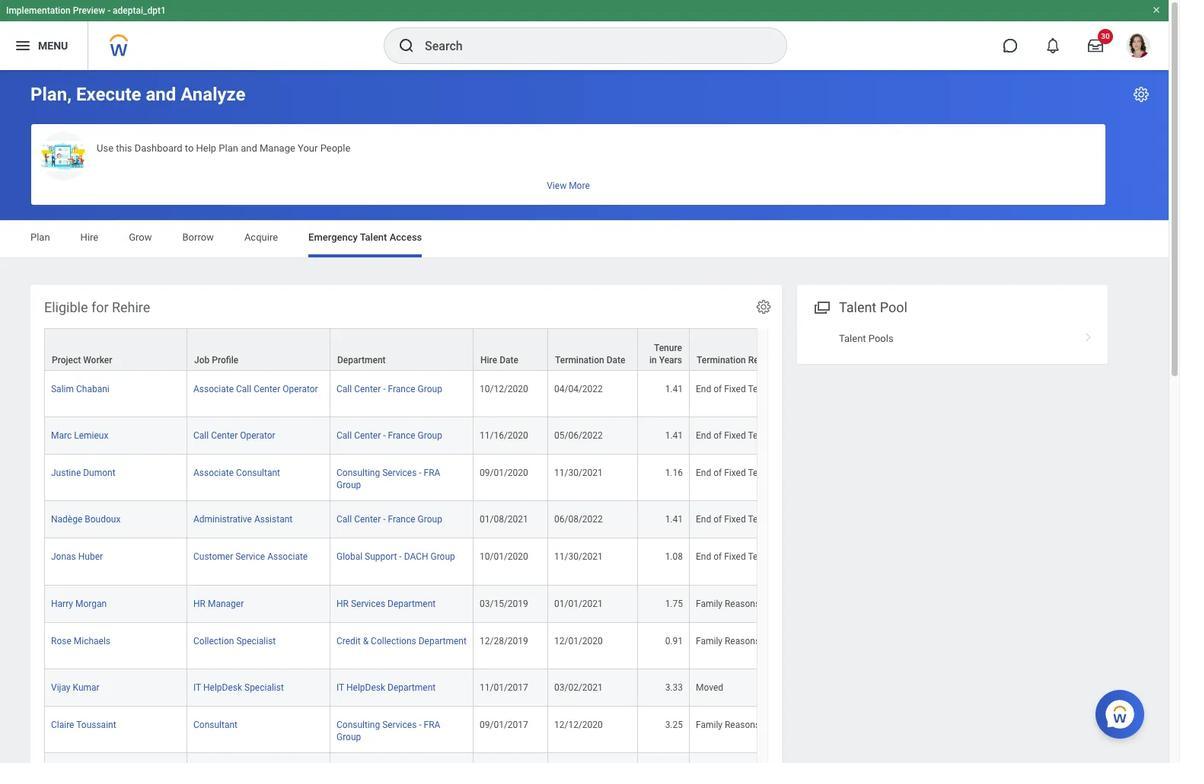 Task type: vqa. For each thing, say whether or not it's contained in the screenshot.
Vaccination:
no



Task type: locate. For each thing, give the bounding box(es) containing it.
- for consultant
[[419, 468, 422, 479]]

1 reasons from the top
[[725, 599, 760, 609]]

talent up 'talent pools'
[[840, 299, 877, 315]]

associate for associate call center operator
[[194, 384, 234, 395]]

of
[[714, 384, 722, 395], [714, 431, 722, 441], [714, 468, 722, 479], [714, 515, 722, 525], [714, 552, 722, 563]]

dashboard
[[135, 142, 183, 154]]

row up 01/08/2021
[[44, 455, 901, 502]]

end
[[696, 384, 712, 395], [696, 431, 712, 441], [696, 468, 712, 479], [696, 515, 712, 525], [696, 552, 712, 563]]

configure eligible for rehire image
[[756, 299, 773, 315]]

toussaint
[[76, 720, 116, 730]]

1 consulting services - fra group link from the top
[[337, 465, 441, 491]]

2 it from the left
[[337, 682, 344, 693]]

1 end of fixed term contract from the top
[[696, 384, 807, 395]]

1 horizontal spatial date
[[607, 355, 626, 366]]

4 contract from the top
[[772, 515, 807, 525]]

group up global at the left bottom of the page
[[337, 480, 361, 491]]

2 call center - france group link from the top
[[337, 428, 443, 441]]

6 row from the top
[[44, 539, 901, 586]]

talent pool
[[840, 299, 908, 315]]

0 vertical spatial family
[[696, 599, 723, 609]]

1 vertical spatial consulting services - fra group
[[337, 720, 441, 743]]

5 fixed from the top
[[725, 552, 746, 563]]

2 row from the top
[[44, 371, 901, 418]]

fixed for 10/12/2020
[[725, 384, 746, 395]]

consulting for consultant
[[337, 720, 380, 730]]

4 end from the top
[[696, 515, 712, 525]]

1.41 down years
[[666, 384, 683, 395]]

1 horizontal spatial plan
[[219, 142, 238, 154]]

0 vertical spatial hire
[[80, 232, 98, 243]]

termination date column header
[[549, 328, 638, 372]]

3 contract from the top
[[772, 468, 807, 479]]

credit
[[337, 636, 361, 647]]

1 fixed from the top
[[725, 384, 746, 395]]

2 vertical spatial family reasons
[[696, 720, 760, 730]]

consulting services - fra group
[[337, 468, 441, 491], [337, 720, 441, 743]]

3 row from the top
[[44, 418, 901, 455]]

service
[[236, 552, 265, 563]]

group right dach
[[431, 552, 455, 563]]

3 call center - france group from the top
[[337, 515, 443, 525]]

11/30/2021 down 05/06/2022
[[555, 468, 603, 479]]

center
[[254, 384, 281, 395], [354, 384, 381, 395], [211, 431, 238, 441], [354, 431, 381, 441], [354, 515, 381, 525]]

assistant
[[254, 515, 293, 525]]

termination inside "popup button"
[[697, 355, 746, 366]]

2 fixed from the top
[[725, 431, 746, 441]]

of for 10/12/2020
[[714, 384, 722, 395]]

1 cell from the left
[[44, 753, 187, 763]]

france for 11/16/2020
[[388, 431, 416, 441]]

termination for termination date
[[555, 355, 605, 366]]

5 row from the top
[[44, 502, 901, 539]]

fra left 09/01/2020
[[424, 468, 441, 479]]

3 family from the top
[[696, 720, 723, 730]]

row
[[44, 328, 901, 372], [44, 371, 901, 418], [44, 418, 901, 455], [44, 455, 901, 502], [44, 502, 901, 539], [44, 539, 901, 586], [44, 586, 901, 623], [44, 623, 901, 670], [44, 670, 901, 707], [44, 707, 901, 753], [44, 753, 901, 763]]

hr manager
[[194, 599, 244, 609]]

operator up associate consultant link
[[240, 431, 276, 441]]

contract
[[772, 384, 807, 395], [772, 431, 807, 441], [772, 468, 807, 479], [772, 515, 807, 525], [772, 552, 807, 563]]

2 end from the top
[[696, 431, 712, 441]]

family right "0.91"
[[696, 636, 723, 647]]

0 vertical spatial family reasons
[[696, 599, 760, 609]]

2 consulting services - fra group link from the top
[[337, 717, 441, 743]]

0 vertical spatial france
[[388, 384, 416, 395]]

it inside it helpdesk specialist link
[[194, 682, 201, 693]]

0 vertical spatial specialist
[[236, 636, 276, 647]]

1 vertical spatial 11/30/2021
[[555, 552, 603, 563]]

row up the 10/12/2020
[[44, 328, 901, 372]]

jonas
[[51, 552, 76, 563]]

department inside it helpdesk department link
[[388, 682, 436, 693]]

0 horizontal spatial helpdesk
[[203, 682, 242, 693]]

consultant down it helpdesk specialist
[[194, 720, 238, 730]]

2 vertical spatial 1.41
[[666, 515, 683, 525]]

center for associate call center operator
[[354, 384, 381, 395]]

it down credit at the bottom left of page
[[337, 682, 344, 693]]

1 vertical spatial family reasons
[[696, 636, 760, 647]]

4 fixed from the top
[[725, 515, 746, 525]]

5 of from the top
[[714, 552, 722, 563]]

justine dumont
[[51, 468, 115, 479]]

reasons
[[725, 599, 760, 609], [725, 636, 760, 647], [725, 720, 760, 730]]

1 termination from the left
[[555, 355, 605, 366]]

11/30/2021
[[555, 468, 603, 479], [555, 552, 603, 563]]

row up 09/01/2020
[[44, 418, 901, 455]]

termination left the reason on the top of the page
[[697, 355, 746, 366]]

row up 09/01/2017
[[44, 670, 901, 707]]

project
[[52, 355, 81, 366]]

1 helpdesk from the left
[[203, 682, 242, 693]]

4 term from the top
[[748, 515, 769, 525]]

0 horizontal spatial plan
[[30, 232, 50, 243]]

consulting for associate consultant
[[337, 468, 380, 479]]

justine dumont link
[[51, 465, 115, 479]]

row down 09/01/2017
[[44, 753, 901, 763]]

customer service associate link
[[194, 549, 308, 563]]

2 vertical spatial talent
[[840, 333, 867, 344]]

3 france from the top
[[388, 515, 416, 525]]

- inside the menu banner
[[108, 5, 111, 16]]

4 row from the top
[[44, 455, 901, 502]]

use this dashboard to help plan and manage your people button
[[31, 124, 1106, 205]]

0 horizontal spatial hr
[[194, 599, 206, 609]]

talent for talent pools
[[840, 333, 867, 344]]

fixed
[[725, 384, 746, 395], [725, 431, 746, 441], [725, 468, 746, 479], [725, 515, 746, 525], [725, 552, 746, 563]]

group for 09/01/2017
[[337, 732, 361, 743]]

your
[[298, 142, 318, 154]]

termination date button
[[549, 329, 638, 370]]

project worker column header
[[44, 328, 187, 372]]

chevron right image
[[1080, 328, 1099, 343]]

8 row from the top
[[44, 623, 901, 670]]

1 family reasons from the top
[[696, 599, 760, 609]]

rose michaels link
[[51, 633, 110, 647]]

1 contract from the top
[[772, 384, 807, 395]]

it helpdesk specialist link
[[194, 679, 284, 693]]

reason
[[749, 355, 779, 366]]

configure this page image
[[1133, 85, 1151, 104]]

helpdesk up consultant link
[[203, 682, 242, 693]]

1 horizontal spatial hire
[[481, 355, 498, 366]]

1 vertical spatial 1.41
[[666, 431, 683, 441]]

tenure in years column header
[[638, 328, 690, 372]]

term for 10/12/2020
[[748, 384, 769, 395]]

execute
[[76, 84, 141, 105]]

0 horizontal spatial hire
[[80, 232, 98, 243]]

consulting services - fra group for 09/01/2020
[[337, 468, 441, 491]]

moved
[[696, 682, 724, 693]]

2 vertical spatial france
[[388, 515, 416, 525]]

rose
[[51, 636, 71, 647]]

plan inside use this dashboard to help plan and manage your people "button"
[[219, 142, 238, 154]]

contract for 10/01/2020
[[772, 552, 807, 563]]

0 vertical spatial services
[[383, 468, 417, 479]]

family for 1.75
[[696, 599, 723, 609]]

family reasons right 1.75
[[696, 599, 760, 609]]

helpdesk for department
[[347, 682, 386, 693]]

associate down call center operator
[[194, 468, 234, 479]]

2 vertical spatial call center - france group
[[337, 515, 443, 525]]

&
[[363, 636, 369, 647]]

2 vertical spatial reasons
[[725, 720, 760, 730]]

1.41 up the 1.16 on the bottom right
[[666, 431, 683, 441]]

row containing marc lemieux
[[44, 418, 901, 455]]

department inside the credit & collections department link
[[419, 636, 467, 647]]

2 11/30/2021 from the top
[[555, 552, 603, 563]]

pool
[[881, 299, 908, 315]]

0 vertical spatial 11/30/2021
[[555, 468, 603, 479]]

end for 01/08/2021
[[696, 515, 712, 525]]

3 call center - france group link from the top
[[337, 512, 443, 525]]

1 vertical spatial and
[[241, 142, 257, 154]]

project worker button
[[45, 329, 187, 370]]

0 horizontal spatial termination
[[555, 355, 605, 366]]

1 family from the top
[[696, 599, 723, 609]]

access
[[390, 232, 422, 243]]

menu button
[[0, 21, 88, 70]]

consulting services - fra group link for 09/01/2017
[[337, 717, 441, 743]]

operator down job profile column header
[[283, 384, 318, 395]]

contract for 11/16/2020
[[772, 431, 807, 441]]

2 family from the top
[[696, 636, 723, 647]]

1 vertical spatial specialist
[[245, 682, 284, 693]]

0 horizontal spatial and
[[146, 84, 176, 105]]

term for 01/08/2021
[[748, 515, 769, 525]]

profile logan mcneil image
[[1127, 34, 1151, 61]]

3 end from the top
[[696, 468, 712, 479]]

tab list inside plan, execute and analyze main content
[[15, 221, 1154, 258]]

3 reasons from the top
[[725, 720, 760, 730]]

helpdesk
[[203, 682, 242, 693], [347, 682, 386, 693]]

2 vertical spatial family
[[696, 720, 723, 730]]

talent left pools
[[840, 333, 867, 344]]

1 vertical spatial consulting services - fra group link
[[337, 717, 441, 743]]

2 helpdesk from the left
[[347, 682, 386, 693]]

harry morgan link
[[51, 595, 107, 609]]

row down hire date
[[44, 371, 901, 418]]

plan right help
[[219, 142, 238, 154]]

rehire
[[112, 299, 150, 315]]

3 fixed from the top
[[725, 468, 746, 479]]

tab list
[[15, 221, 1154, 258]]

row containing tenure in years
[[44, 328, 901, 372]]

1 horizontal spatial termination
[[697, 355, 746, 366]]

2 date from the left
[[607, 355, 626, 366]]

end of fixed term contract for 11/16/2020
[[696, 431, 807, 441]]

0 vertical spatial consulting
[[337, 468, 380, 479]]

center for call center operator
[[354, 431, 381, 441]]

implementation preview -   adeptai_dpt1
[[6, 5, 166, 16]]

2 france from the top
[[388, 431, 416, 441]]

consultant link
[[194, 717, 238, 730]]

2 end of fixed term contract from the top
[[696, 431, 807, 441]]

michaels
[[74, 636, 110, 647]]

call center - france group link
[[337, 381, 443, 395], [337, 428, 443, 441], [337, 512, 443, 525]]

1.75
[[666, 599, 683, 609]]

0 vertical spatial fra
[[424, 468, 441, 479]]

3.25
[[666, 720, 683, 730]]

3 1.41 from the top
[[666, 515, 683, 525]]

in
[[650, 355, 657, 366]]

0 vertical spatial call center - france group
[[337, 384, 443, 395]]

harry morgan
[[51, 599, 107, 609]]

fra down it helpdesk department
[[424, 720, 441, 730]]

hire for hire
[[80, 232, 98, 243]]

services
[[383, 468, 417, 479], [351, 599, 386, 609], [383, 720, 417, 730]]

- for center
[[383, 431, 386, 441]]

- for assistant
[[383, 515, 386, 525]]

call
[[236, 384, 252, 395], [337, 384, 352, 395], [194, 431, 209, 441], [337, 431, 352, 441], [337, 515, 352, 525]]

1 hr from the left
[[194, 599, 206, 609]]

end for 10/12/2020
[[696, 384, 712, 395]]

1 france from the top
[[388, 384, 416, 395]]

call center - france group for 01/08/2021
[[337, 515, 443, 525]]

row containing claire toussaint
[[44, 707, 901, 753]]

talent left access
[[360, 232, 387, 243]]

03/02/2021
[[555, 682, 603, 693]]

consultant down call center operator
[[236, 468, 280, 479]]

talent inside talent pools link
[[840, 333, 867, 344]]

call center - france group
[[337, 384, 443, 395], [337, 431, 443, 441], [337, 515, 443, 525]]

termination for termination reason
[[697, 355, 746, 366]]

2 family reasons from the top
[[696, 636, 760, 647]]

1 horizontal spatial hr
[[337, 599, 349, 609]]

2 consulting from the top
[[337, 720, 380, 730]]

2 call center - france group from the top
[[337, 431, 443, 441]]

1 consulting from the top
[[337, 468, 380, 479]]

1 it from the left
[[194, 682, 201, 693]]

30
[[1102, 32, 1111, 40]]

0 vertical spatial consulting services - fra group link
[[337, 465, 441, 491]]

family reasons for 3.25
[[696, 720, 760, 730]]

consulting services - fra group for 09/01/2017
[[337, 720, 441, 743]]

9 row from the top
[[44, 670, 901, 707]]

1 vertical spatial france
[[388, 431, 416, 441]]

and left manage
[[241, 142, 257, 154]]

termination reason
[[697, 355, 779, 366]]

group for 01/08/2021
[[418, 515, 443, 525]]

date for termination date
[[607, 355, 626, 366]]

reasons right 3.25
[[725, 720, 760, 730]]

row up 11/01/2017
[[44, 623, 901, 670]]

end of fixed term contract for 10/12/2020
[[696, 384, 807, 395]]

1 term from the top
[[748, 384, 769, 395]]

fra for 09/01/2020
[[424, 468, 441, 479]]

family right 1.75
[[696, 599, 723, 609]]

3 end of fixed term contract from the top
[[696, 468, 807, 479]]

2 reasons from the top
[[725, 636, 760, 647]]

1.41 for 06/08/2022
[[666, 515, 683, 525]]

row up 10/01/2020
[[44, 502, 901, 539]]

reasons for 0.91
[[725, 636, 760, 647]]

talent inside tab list
[[360, 232, 387, 243]]

call center - france group link for 01/08/2021
[[337, 512, 443, 525]]

department inside hr services department link
[[388, 599, 436, 609]]

1 vertical spatial plan
[[30, 232, 50, 243]]

search image
[[398, 37, 416, 55]]

associate right service
[[268, 552, 308, 563]]

end of fixed term contract
[[696, 384, 807, 395], [696, 431, 807, 441], [696, 468, 807, 479], [696, 515, 807, 525], [696, 552, 807, 563]]

it helpdesk department
[[337, 682, 436, 693]]

group down department column header
[[418, 384, 443, 395]]

1 call center - france group link from the top
[[337, 381, 443, 395]]

it inside it helpdesk department link
[[337, 682, 344, 693]]

4 end of fixed term contract from the top
[[696, 515, 807, 525]]

1.41 up the 1.08
[[666, 515, 683, 525]]

harry
[[51, 599, 73, 609]]

reasons right "0.91"
[[725, 636, 760, 647]]

consultant
[[236, 468, 280, 479], [194, 720, 238, 730]]

family
[[696, 599, 723, 609], [696, 636, 723, 647], [696, 720, 723, 730]]

2 1.41 from the top
[[666, 431, 683, 441]]

date for hire date
[[500, 355, 519, 366]]

4 cell from the left
[[474, 753, 549, 763]]

2 of from the top
[[714, 431, 722, 441]]

2 vertical spatial call center - france group link
[[337, 512, 443, 525]]

helpdesk down &
[[347, 682, 386, 693]]

11/30/2021 down 06/08/2022
[[555, 552, 603, 563]]

5 end from the top
[[696, 552, 712, 563]]

salim
[[51, 384, 74, 395]]

1 vertical spatial call center - france group
[[337, 431, 443, 441]]

7 row from the top
[[44, 586, 901, 623]]

date up the 10/12/2020
[[500, 355, 519, 366]]

row down 11/01/2017
[[44, 707, 901, 753]]

cell
[[44, 753, 187, 763], [187, 753, 331, 763], [331, 753, 474, 763], [474, 753, 549, 763], [549, 753, 638, 763], [638, 753, 690, 763], [690, 753, 834, 763]]

hire inside popup button
[[481, 355, 498, 366]]

specialist
[[236, 636, 276, 647], [245, 682, 284, 693]]

2 term from the top
[[748, 431, 769, 441]]

1 vertical spatial reasons
[[725, 636, 760, 647]]

5 contract from the top
[[772, 552, 807, 563]]

hire left grow
[[80, 232, 98, 243]]

0 vertical spatial reasons
[[725, 599, 760, 609]]

3 of from the top
[[714, 468, 722, 479]]

group left '11/16/2020'
[[418, 431, 443, 441]]

2 fra from the top
[[424, 720, 441, 730]]

1 call center - france group from the top
[[337, 384, 443, 395]]

1 vertical spatial consulting
[[337, 720, 380, 730]]

it helpdesk specialist
[[194, 682, 284, 693]]

date
[[500, 355, 519, 366], [607, 355, 626, 366]]

tenure in years button
[[638, 329, 690, 370]]

2 contract from the top
[[772, 431, 807, 441]]

associate down the job profile
[[194, 384, 234, 395]]

hr up credit at the bottom left of page
[[337, 599, 349, 609]]

12/28/2019
[[480, 636, 529, 647]]

plan
[[219, 142, 238, 154], [30, 232, 50, 243]]

tab list containing plan
[[15, 221, 1154, 258]]

1 horizontal spatial and
[[241, 142, 257, 154]]

termination up 04/04/2022
[[555, 355, 605, 366]]

1 vertical spatial associate
[[194, 468, 234, 479]]

1 horizontal spatial helpdesk
[[347, 682, 386, 693]]

1 vertical spatial family
[[696, 636, 723, 647]]

customer service associate
[[194, 552, 308, 563]]

row up 12/28/2019
[[44, 586, 901, 623]]

row containing jonas huber
[[44, 539, 901, 586]]

and left analyze
[[146, 84, 176, 105]]

11/01/2017
[[480, 682, 529, 693]]

5 term from the top
[[748, 552, 769, 563]]

4 of from the top
[[714, 515, 722, 525]]

5 end of fixed term contract from the top
[[696, 552, 807, 563]]

it up consultant link
[[194, 682, 201, 693]]

consulting services - fra group link for 09/01/2020
[[337, 465, 441, 491]]

services for 09/01/2017
[[383, 720, 417, 730]]

administrative assistant link
[[194, 512, 293, 525]]

row containing harry morgan
[[44, 586, 901, 623]]

hire up the 10/12/2020
[[481, 355, 498, 366]]

row up 03/15/2019
[[44, 539, 901, 586]]

0 vertical spatial talent
[[360, 232, 387, 243]]

family right 3.25
[[696, 720, 723, 730]]

associate
[[194, 384, 234, 395], [194, 468, 234, 479], [268, 552, 308, 563]]

boudoux
[[85, 515, 121, 525]]

0 vertical spatial consulting services - fra group
[[337, 468, 441, 491]]

contract for 01/08/2021
[[772, 515, 807, 525]]

group down it helpdesk department
[[337, 732, 361, 743]]

1 vertical spatial call center - france group link
[[337, 428, 443, 441]]

morgan
[[75, 599, 107, 609]]

0 horizontal spatial operator
[[240, 431, 276, 441]]

family reasons down the moved
[[696, 720, 760, 730]]

0 vertical spatial 1.41
[[666, 384, 683, 395]]

tenure in years
[[650, 343, 683, 366]]

1 11/30/2021 from the top
[[555, 468, 603, 479]]

end for 10/01/2020
[[696, 552, 712, 563]]

specialist right collection
[[236, 636, 276, 647]]

10 row from the top
[[44, 707, 901, 753]]

services for 03/15/2019
[[351, 599, 386, 609]]

termination inside popup button
[[555, 355, 605, 366]]

end of fixed term contract for 09/01/2020
[[696, 468, 807, 479]]

kumar
[[73, 682, 100, 693]]

3 family reasons from the top
[[696, 720, 760, 730]]

1 vertical spatial fra
[[424, 720, 441, 730]]

0 vertical spatial associate
[[194, 384, 234, 395]]

department
[[338, 355, 386, 366], [388, 599, 436, 609], [419, 636, 467, 647], [388, 682, 436, 693]]

family reasons for 1.75
[[696, 599, 760, 609]]

menu
[[38, 39, 68, 52]]

2 termination from the left
[[697, 355, 746, 366]]

1 date from the left
[[500, 355, 519, 366]]

emergency talent access
[[309, 232, 422, 243]]

1 vertical spatial services
[[351, 599, 386, 609]]

0 vertical spatial and
[[146, 84, 176, 105]]

specialist inside collection specialist link
[[236, 636, 276, 647]]

2 vertical spatial services
[[383, 720, 417, 730]]

0 horizontal spatial it
[[194, 682, 201, 693]]

2 vertical spatial associate
[[268, 552, 308, 563]]

hire date column header
[[474, 328, 549, 372]]

date inside termination date popup button
[[607, 355, 626, 366]]

0 vertical spatial call center - france group link
[[337, 381, 443, 395]]

and
[[146, 84, 176, 105], [241, 142, 257, 154]]

close environment banner image
[[1153, 5, 1162, 14]]

1 vertical spatial operator
[[240, 431, 276, 441]]

- for call
[[383, 384, 386, 395]]

call center - france group for 10/12/2020
[[337, 384, 443, 395]]

1 end from the top
[[696, 384, 712, 395]]

collection
[[194, 636, 234, 647]]

6 cell from the left
[[638, 753, 690, 763]]

1 horizontal spatial it
[[337, 682, 344, 693]]

group up dach
[[418, 515, 443, 525]]

1 row from the top
[[44, 328, 901, 372]]

specialist down collection specialist
[[245, 682, 284, 693]]

1 1.41 from the top
[[666, 384, 683, 395]]

1 fra from the top
[[424, 468, 441, 479]]

hr left manager
[[194, 599, 206, 609]]

hr manager link
[[194, 595, 244, 609]]

family reasons up the moved
[[696, 636, 760, 647]]

2 hr from the left
[[337, 599, 349, 609]]

date left in
[[607, 355, 626, 366]]

global support - dach group link
[[337, 549, 455, 563]]

plan up eligible
[[30, 232, 50, 243]]

department inside department popup button
[[338, 355, 386, 366]]

1 of from the top
[[714, 384, 722, 395]]

date inside "hire date" popup button
[[500, 355, 519, 366]]

credit & collections department link
[[337, 633, 467, 647]]

contract for 09/01/2020
[[772, 468, 807, 479]]

for
[[91, 299, 109, 315]]

1 vertical spatial hire
[[481, 355, 498, 366]]

0 vertical spatial plan
[[219, 142, 238, 154]]

contract for 10/12/2020
[[772, 384, 807, 395]]

reasons right 1.75
[[725, 599, 760, 609]]

0 horizontal spatial date
[[500, 355, 519, 366]]

1 vertical spatial talent
[[840, 299, 877, 315]]

3 term from the top
[[748, 468, 769, 479]]

2 consulting services - fra group from the top
[[337, 720, 441, 743]]

1 consulting services - fra group from the top
[[337, 468, 441, 491]]

1 horizontal spatial operator
[[283, 384, 318, 395]]



Task type: describe. For each thing, give the bounding box(es) containing it.
marc lemieux
[[51, 431, 108, 441]]

vijay
[[51, 682, 70, 693]]

this
[[116, 142, 132, 154]]

01/08/2021
[[480, 515, 529, 525]]

row containing salim chabani
[[44, 371, 901, 418]]

preview
[[73, 5, 105, 16]]

row containing nadège boudoux
[[44, 502, 901, 539]]

06/08/2022
[[555, 515, 603, 525]]

hire date
[[481, 355, 519, 366]]

talent for talent pool
[[840, 299, 877, 315]]

30 button
[[1080, 29, 1114, 62]]

to
[[185, 142, 194, 154]]

justify image
[[14, 37, 32, 55]]

worker
[[83, 355, 112, 366]]

term for 11/16/2020
[[748, 431, 769, 441]]

center for administrative assistant
[[354, 515, 381, 525]]

of for 01/08/2021
[[714, 515, 722, 525]]

of for 09/01/2020
[[714, 468, 722, 479]]

hr services department link
[[337, 595, 436, 609]]

global
[[337, 552, 363, 563]]

use this dashboard to help plan and manage your people
[[97, 142, 351, 154]]

call center - france group for 11/16/2020
[[337, 431, 443, 441]]

jonas huber
[[51, 552, 103, 563]]

eligible
[[44, 299, 88, 315]]

job profile column header
[[187, 328, 331, 372]]

group for 10/12/2020
[[418, 384, 443, 395]]

hr for hr services department
[[337, 599, 349, 609]]

administrative
[[194, 515, 252, 525]]

termination date
[[555, 355, 626, 366]]

nadège boudoux
[[51, 515, 121, 525]]

0 vertical spatial consultant
[[236, 468, 280, 479]]

end of fixed term contract for 01/08/2021
[[696, 515, 807, 525]]

call center operator
[[194, 431, 276, 441]]

inbox large image
[[1089, 38, 1104, 53]]

project worker
[[52, 355, 112, 366]]

fixed for 09/01/2020
[[725, 468, 746, 479]]

associate for associate consultant
[[194, 468, 234, 479]]

and inside "button"
[[241, 142, 257, 154]]

dach
[[404, 552, 429, 563]]

11/16/2020
[[480, 431, 529, 441]]

termination reason button
[[690, 329, 833, 370]]

nadège
[[51, 515, 83, 525]]

row containing rose michaels
[[44, 623, 901, 670]]

10/12/2020
[[480, 384, 529, 395]]

hr services department
[[337, 599, 436, 609]]

1.16
[[666, 468, 683, 479]]

global support - dach group
[[337, 552, 455, 563]]

administrative assistant
[[194, 515, 293, 525]]

it for it helpdesk department
[[337, 682, 344, 693]]

vijay kumar
[[51, 682, 100, 693]]

5 cell from the left
[[549, 753, 638, 763]]

plan, execute and analyze main content
[[0, 70, 1170, 763]]

borrow
[[182, 232, 214, 243]]

huber
[[78, 552, 103, 563]]

profile
[[212, 355, 239, 366]]

of for 10/01/2020
[[714, 552, 722, 563]]

support
[[365, 552, 397, 563]]

call center - france group link for 11/16/2020
[[337, 428, 443, 441]]

talent pools link
[[798, 323, 1109, 355]]

vijay kumar link
[[51, 679, 100, 693]]

12/12/2020
[[555, 720, 603, 730]]

associate call center operator
[[194, 384, 318, 395]]

job
[[194, 355, 210, 366]]

france for 10/12/2020
[[388, 384, 416, 395]]

help
[[196, 142, 216, 154]]

row containing vijay kumar
[[44, 670, 901, 707]]

call center - france group link for 10/12/2020
[[337, 381, 443, 395]]

department button
[[331, 329, 473, 370]]

specialist inside it helpdesk specialist link
[[245, 682, 284, 693]]

analyze
[[181, 84, 246, 105]]

11/30/2021 for 09/01/2020
[[555, 468, 603, 479]]

call for call center operator
[[337, 431, 352, 441]]

05/06/2022
[[555, 431, 603, 441]]

tenure
[[654, 343, 683, 354]]

manager
[[208, 599, 244, 609]]

marc
[[51, 431, 72, 441]]

france for 01/08/2021
[[388, 515, 416, 525]]

marc lemieux link
[[51, 428, 108, 441]]

use
[[97, 142, 114, 154]]

implementation
[[6, 5, 71, 16]]

notifications large image
[[1046, 38, 1061, 53]]

call for associate call center operator
[[337, 384, 352, 395]]

end for 09/01/2020
[[696, 468, 712, 479]]

3 cell from the left
[[331, 753, 474, 763]]

term for 10/01/2020
[[748, 552, 769, 563]]

end for 11/16/2020
[[696, 431, 712, 441]]

eligible for rehire
[[44, 299, 150, 315]]

group for 09/01/2020
[[337, 480, 361, 491]]

it for it helpdesk specialist
[[194, 682, 201, 693]]

eligible for rehire element
[[30, 285, 901, 763]]

hr for hr manager
[[194, 599, 206, 609]]

dumont
[[83, 468, 115, 479]]

salim chabani
[[51, 384, 109, 395]]

justine
[[51, 468, 81, 479]]

09/01/2020
[[480, 468, 529, 479]]

hire for hire date
[[481, 355, 498, 366]]

2 cell from the left
[[187, 753, 331, 763]]

lemieux
[[74, 431, 108, 441]]

fixed for 10/01/2020
[[725, 552, 746, 563]]

acquire
[[244, 232, 278, 243]]

rose michaels
[[51, 636, 110, 647]]

reasons for 3.25
[[725, 720, 760, 730]]

family reasons for 0.91
[[696, 636, 760, 647]]

menu banner
[[0, 0, 1170, 70]]

term for 09/01/2020
[[748, 468, 769, 479]]

fra for 09/01/2017
[[424, 720, 441, 730]]

reasons for 1.75
[[725, 599, 760, 609]]

collection specialist
[[194, 636, 276, 647]]

family for 0.91
[[696, 636, 723, 647]]

group for 10/01/2020
[[431, 552, 455, 563]]

11 row from the top
[[44, 753, 901, 763]]

Search Workday  search field
[[425, 29, 756, 62]]

customer
[[194, 552, 233, 563]]

1.41 for 04/04/2022
[[666, 384, 683, 395]]

11/30/2021 for 10/01/2020
[[555, 552, 603, 563]]

grow
[[129, 232, 152, 243]]

group for 11/16/2020
[[418, 431, 443, 441]]

12/01/2020
[[555, 636, 603, 647]]

people
[[320, 142, 351, 154]]

collection specialist link
[[194, 633, 276, 647]]

job profile
[[194, 355, 239, 366]]

services for 09/01/2020
[[383, 468, 417, 479]]

emergency
[[309, 232, 358, 243]]

menu group image
[[811, 296, 832, 317]]

1 vertical spatial consultant
[[194, 720, 238, 730]]

plan,
[[30, 84, 72, 105]]

department column header
[[331, 328, 474, 372]]

plan inside tab list
[[30, 232, 50, 243]]

01/01/2021
[[555, 599, 603, 609]]

jonas huber link
[[51, 549, 103, 563]]

7 cell from the left
[[690, 753, 834, 763]]

1.41 for 05/06/2022
[[666, 431, 683, 441]]

adeptai_dpt1
[[113, 5, 166, 16]]

call for administrative assistant
[[337, 515, 352, 525]]

of for 11/16/2020
[[714, 431, 722, 441]]

collections
[[371, 636, 417, 647]]

fixed for 11/16/2020
[[725, 431, 746, 441]]

- for service
[[400, 552, 402, 563]]

0 vertical spatial operator
[[283, 384, 318, 395]]

fixed for 01/08/2021
[[725, 515, 746, 525]]

3.33
[[666, 682, 683, 693]]

helpdesk for specialist
[[203, 682, 242, 693]]

family for 3.25
[[696, 720, 723, 730]]

row containing justine dumont
[[44, 455, 901, 502]]

end of fixed term contract for 10/01/2020
[[696, 552, 807, 563]]

1.08
[[666, 552, 683, 563]]



